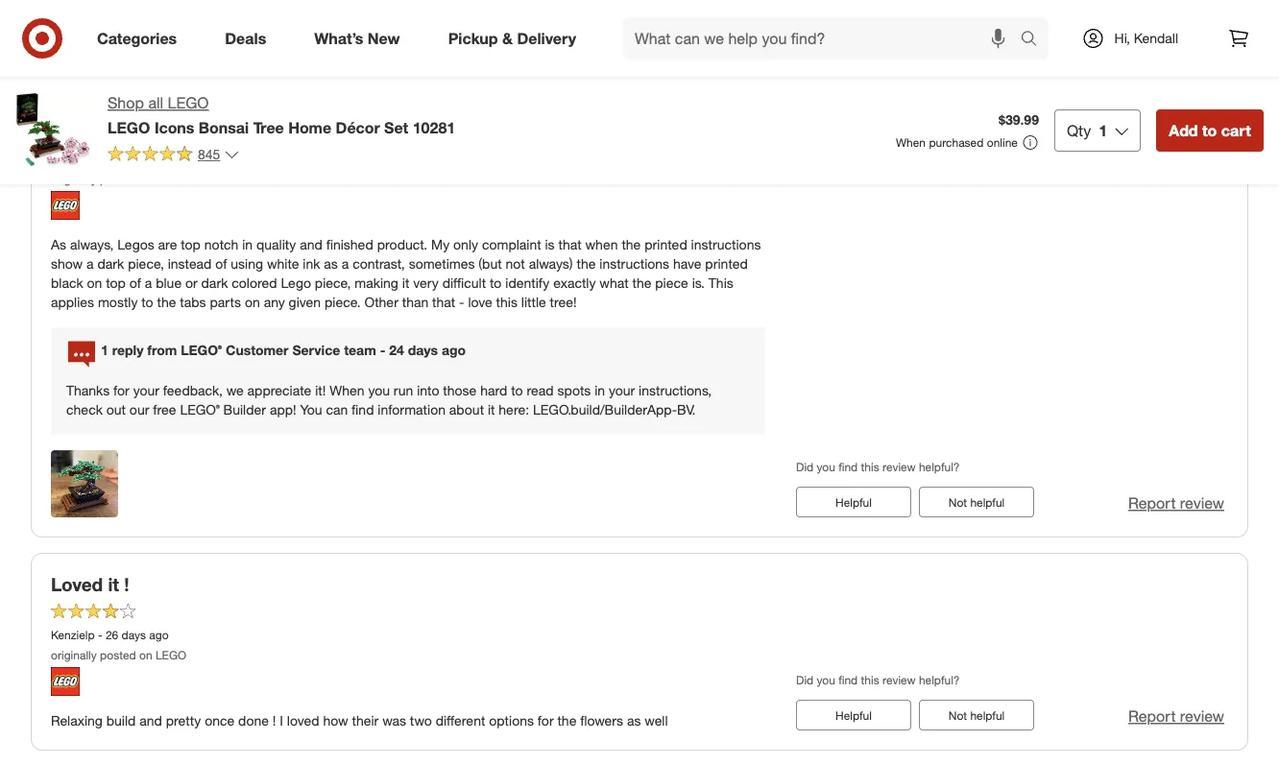 Task type: locate. For each thing, give the bounding box(es) containing it.
which
[[509, 23, 544, 40]]

2 did from the top
[[796, 673, 814, 687]]

to up here: on the bottom
[[511, 382, 523, 399]]

1 horizontal spatial it
[[402, 275, 409, 291]]

1 vertical spatial printed
[[705, 255, 748, 272]]

i left am
[[548, 23, 551, 40]]

What can we help you find? suggestions appear below search field
[[623, 17, 1025, 60]]

2 vertical spatial you
[[817, 673, 835, 687]]

helpful for first report review button from the bottom of the page's the not helpful button
[[970, 708, 1005, 723]]

managerpeacefulboat100 - 25 days ago
[[51, 151, 259, 166]]

days right 26 at the bottom left of the page
[[122, 628, 146, 642]]

1 horizontal spatial !
[[273, 713, 276, 729]]

0 vertical spatial in
[[242, 236, 253, 253]]

ago right 26 at the bottom left of the page
[[149, 628, 169, 642]]

is
[[176, 23, 186, 40], [545, 236, 555, 253]]

have,
[[474, 23, 505, 40]]

0 vertical spatial dark
[[97, 255, 124, 272]]

0 vertical spatial helpful button
[[796, 487, 911, 518]]

dark
[[97, 255, 124, 272], [201, 275, 228, 291]]

report for first report review button from the bottom of the page
[[1128, 707, 1176, 726]]

almost
[[51, 97, 112, 119]]

it
[[402, 275, 409, 291], [488, 401, 495, 418], [108, 573, 119, 595]]

2 vertical spatial that
[[432, 294, 455, 311]]

find for helpful button associated with the not helpful button associated with second report review button from the bottom
[[839, 460, 858, 474]]

instructions up what
[[600, 255, 669, 272]]

search
[[1012, 31, 1058, 50]]

1 horizontal spatial piece,
[[315, 275, 351, 291]]

dark up parts
[[201, 275, 228, 291]]

! right done
[[273, 713, 276, 729]]

and right 'build'
[[139, 713, 162, 729]]

i left 'loved'
[[280, 713, 283, 729]]

0 vertical spatial report review button
[[1128, 16, 1224, 38]]

1 helpful button from the top
[[796, 487, 911, 518]]

1 vertical spatial did you find this review helpful?
[[796, 673, 960, 687]]

piece, down legos
[[128, 255, 164, 272]]

1 vertical spatial posted
[[100, 648, 136, 663]]

for inside thanks for your feedback, we appreciate it! when you run into those hard to read spots in your instructions, check out our free lego® builder app! you can find information about it here: lego.build/builderapp-bv.
[[113, 382, 129, 399]]

2 vertical spatial not helpful
[[949, 708, 1005, 723]]

1 report from the top
[[1128, 18, 1176, 36]]

categories
[[97, 29, 177, 48]]

2 vertical spatial report review
[[1128, 707, 1224, 726]]

printed up this
[[705, 255, 748, 272]]

top up mostly
[[106, 275, 126, 291]]

2 report from the top
[[1128, 494, 1176, 513]]

very right overly
[[617, 23, 643, 40]]

not helpful
[[949, 19, 1005, 33], [949, 495, 1005, 509], [949, 708, 1005, 723]]

a down the 'finished' at the left
[[342, 255, 349, 272]]

originally for almost perfection
[[51, 172, 97, 186]]

2 originally posted on lego from the top
[[51, 648, 186, 663]]

find
[[352, 401, 374, 418], [839, 460, 858, 474], [839, 673, 858, 687]]

in up using
[[242, 236, 253, 253]]

applies
[[51, 294, 94, 311]]

1 vertical spatial helpful
[[836, 708, 872, 723]]

love
[[468, 294, 492, 311]]

black
[[51, 275, 83, 291]]

very
[[617, 23, 643, 40], [413, 275, 439, 291]]

lego
[[281, 275, 311, 291]]

tree!
[[550, 294, 577, 311]]

spots
[[557, 382, 591, 399]]

report review button
[[1128, 16, 1224, 38], [1128, 493, 1224, 515], [1128, 706, 1224, 728]]

as left well
[[627, 713, 641, 729]]

it inside thanks for your feedback, we appreciate it! when you run into those hard to read spots in your instructions, check out our free lego® builder app! you can find information about it here: lego.build/builderapp-bv.
[[488, 401, 495, 418]]

instructions up this
[[691, 236, 761, 253]]

for up out
[[113, 382, 129, 399]]

1 helpful from the top
[[970, 19, 1005, 33]]

0 vertical spatial i
[[548, 23, 551, 40]]

the left real
[[259, 23, 278, 40]]

0 horizontal spatial piece,
[[128, 255, 164, 272]]

3 report from the top
[[1128, 707, 1176, 726]]

this
[[709, 275, 733, 291]]

top
[[181, 236, 201, 253], [106, 275, 126, 291]]

did for helpful button related to first report review button from the bottom of the page's the not helpful button
[[796, 673, 814, 687]]

1 horizontal spatial your
[[609, 382, 635, 399]]

days right 24
[[408, 342, 438, 359]]

1 right qty
[[1099, 121, 1107, 140]]

1 vertical spatial not helpful
[[949, 495, 1005, 509]]

10281
[[413, 118, 455, 137]]

very inside as always, legos are top notch in quality and finished product. my only complaint is that when the printed instructions show a dark piece, instead of using white ink as a contrast, sometimes (but not always) the instructions have printed black on top of a blue or dark colored lego piece, making it very difficult to identify exactly what the piece is. this applies mostly to the tabs parts on any given piece. other than that - love this little tree!
[[413, 275, 439, 291]]

1 horizontal spatial printed
[[705, 255, 748, 272]]

on down kenzielp - 26 days ago
[[139, 648, 152, 663]]

2 not from the top
[[949, 495, 967, 509]]

originally for loved it !
[[51, 648, 97, 663]]

review for third report review button from the bottom of the page
[[1180, 18, 1224, 36]]

1 posted from the top
[[100, 172, 136, 186]]

thanks for your feedback, we appreciate it! when you run into those hard to read spots in your instructions, check out our free lego® builder app! you can find information about it here: lego.build/builderapp-bv.
[[66, 382, 712, 418]]

0 vertical spatial did you find this review helpful?
[[796, 460, 960, 474]]

3 helpful from the top
[[970, 708, 1005, 723]]

2 posted from the top
[[100, 648, 136, 663]]

1 vertical spatial dark
[[201, 275, 228, 291]]

this for third the not helpful button from the bottom
[[151, 23, 172, 40]]

0 horizontal spatial top
[[106, 275, 126, 291]]

build
[[106, 713, 136, 729]]

a left "blue"
[[145, 275, 152, 291]]

ago
[[239, 151, 259, 166], [442, 342, 466, 359], [149, 628, 169, 642]]

when left purchased
[[896, 135, 926, 150]]

1 horizontal spatial that
[[432, 294, 455, 311]]

1 vertical spatial top
[[106, 275, 126, 291]]

the left flowers
[[557, 713, 577, 729]]

i
[[548, 23, 551, 40], [280, 713, 283, 729]]

1 vertical spatial instructions
[[600, 255, 669, 272]]

0 vertical spatial not helpful button
[[919, 11, 1034, 41]]

2 originally from the top
[[51, 648, 97, 663]]

lego® right from
[[181, 342, 222, 359]]

printed up have
[[645, 236, 687, 253]]

days right 25
[[212, 151, 236, 166]]

days
[[212, 151, 236, 166], [408, 342, 438, 359], [122, 628, 146, 642]]

1 vertical spatial very
[[413, 275, 439, 291]]

2 helpful button from the top
[[796, 700, 911, 731]]

to right mostly
[[141, 294, 153, 311]]

as
[[324, 255, 338, 272], [627, 713, 641, 729]]

1 vertical spatial days
[[408, 342, 438, 359]]

helpful
[[970, 19, 1005, 33], [970, 495, 1005, 509], [970, 708, 1005, 723]]

a down always,
[[86, 255, 94, 272]]

of
[[136, 23, 147, 40], [215, 255, 227, 272], [129, 275, 141, 291]]

it down 'hard'
[[488, 401, 495, 418]]

grandparents
[[390, 23, 470, 40]]

to right add
[[1202, 121, 1217, 140]]

- left love
[[459, 294, 464, 311]]

of right accuracy
[[136, 23, 147, 40]]

845
[[198, 146, 220, 163]]

this for helpful button associated with the not helpful button associated with second report review button from the bottom
[[861, 460, 879, 474]]

1 did from the top
[[796, 460, 814, 474]]

of down the notch
[[215, 255, 227, 272]]

ago for loved it !
[[149, 628, 169, 642]]

1 report review from the top
[[1128, 18, 1224, 36]]

and up ink
[[300, 236, 322, 253]]

your up our
[[133, 382, 159, 399]]

originally down the kenzielp
[[51, 648, 97, 663]]

lego up icons
[[168, 94, 209, 112]]

pickup & delivery
[[448, 29, 576, 48]]

team
[[344, 342, 376, 359]]

0 horizontal spatial ago
[[149, 628, 169, 642]]

0 horizontal spatial dark
[[97, 255, 124, 272]]

it up than
[[402, 275, 409, 291]]

2 helpful from the top
[[970, 495, 1005, 509]]

you
[[368, 382, 390, 399], [817, 460, 835, 474], [817, 673, 835, 687]]

0 vertical spatial not
[[949, 19, 967, 33]]

0 vertical spatial days
[[212, 151, 236, 166]]

3 report review from the top
[[1128, 707, 1224, 726]]

1 vertical spatial is
[[545, 236, 555, 253]]

0 vertical spatial not helpful
[[949, 19, 1005, 33]]

2 horizontal spatial days
[[408, 342, 438, 359]]

you inside thanks for your feedback, we appreciate it! when you run into those hard to read spots in your instructions, check out our free lego® builder app! you can find information about it here: lego.build/builderapp-bv.
[[368, 382, 390, 399]]

0 vertical spatial originally posted on lego
[[51, 172, 186, 186]]

two
[[410, 713, 432, 729]]

0 horizontal spatial printed
[[645, 236, 687, 253]]

1 vertical spatial not helpful button
[[919, 487, 1034, 518]]

1 originally from the top
[[51, 172, 97, 186]]

0 vertical spatial !
[[124, 573, 129, 595]]

1
[[1099, 121, 1107, 140], [101, 342, 108, 359]]

1 horizontal spatial top
[[181, 236, 201, 253]]

1 horizontal spatial ago
[[239, 151, 259, 166]]

0 horizontal spatial i
[[280, 713, 283, 729]]

review
[[1180, 18, 1224, 36], [883, 460, 916, 474], [1180, 494, 1224, 513], [883, 673, 916, 687], [1180, 707, 1224, 726]]

2 helpful? from the top
[[919, 673, 960, 687]]

your up lego.build/builderapp-
[[609, 382, 635, 399]]

using
[[231, 255, 263, 272]]

1 not helpful button from the top
[[919, 11, 1034, 41]]

to inside button
[[1202, 121, 1217, 140]]

run
[[394, 382, 413, 399]]

is up the always)
[[545, 236, 555, 253]]

originally posted on lego down managerpeacefulboat100
[[51, 172, 186, 186]]

real
[[282, 23, 304, 40]]

0 horizontal spatial your
[[133, 382, 159, 399]]

loved
[[51, 573, 103, 595]]

0 horizontal spatial !
[[124, 573, 129, 595]]

of up mostly
[[129, 275, 141, 291]]

2 not helpful from the top
[[949, 495, 1005, 509]]

relaxing build and pretty once done ! i loved how their was two different options for the flowers as well
[[51, 713, 668, 729]]

flowers
[[580, 713, 623, 729]]

printed
[[645, 236, 687, 253], [705, 255, 748, 272]]

1 helpful? from the top
[[919, 460, 960, 474]]

find inside thanks for your feedback, we appreciate it! when you run into those hard to read spots in your instructions, check out our free lego® builder app! you can find information about it here: lego.build/builderapp-bv.
[[352, 401, 374, 418]]

on down managerpeacefulboat100 - 25 days ago
[[139, 172, 152, 186]]

2 not helpful button from the top
[[919, 487, 1034, 518]]

information
[[378, 401, 446, 418]]

piece, up piece.
[[315, 275, 351, 291]]

when inside thanks for your feedback, we appreciate it! when you run into those hard to read spots in your instructions, check out our free lego® builder app! you can find information about it here: lego.build/builderapp-bv.
[[330, 382, 365, 399]]

0 vertical spatial helpful
[[836, 495, 872, 509]]

0 vertical spatial report review
[[1128, 18, 1224, 36]]

the
[[259, 23, 278, 40], [622, 236, 641, 253], [577, 255, 596, 272], [632, 275, 652, 291], [157, 294, 176, 311], [557, 713, 577, 729]]

3 not helpful button from the top
[[919, 700, 1034, 731]]

piece.
[[325, 294, 361, 311]]

1 vertical spatial when
[[330, 382, 365, 399]]

1 vertical spatial in
[[595, 382, 605, 399]]

in inside as always, legos are top notch in quality and finished product. my only complaint is that when the printed instructions show a dark piece, instead of using white ink as a contrast, sometimes (but not always) the instructions have printed black on top of a blue or dark colored lego piece, making it very difficult to identify exactly what the piece is. this applies mostly to the tabs parts on any given piece. other than that - love this little tree!
[[242, 236, 253, 253]]

2 vertical spatial days
[[122, 628, 146, 642]]

2 vertical spatial not
[[949, 708, 967, 723]]

legos
[[117, 236, 154, 253]]

0 horizontal spatial when
[[330, 382, 365, 399]]

posted down 26 at the bottom left of the page
[[100, 648, 136, 663]]

parts
[[210, 294, 241, 311]]

1 vertical spatial it
[[488, 401, 495, 418]]

different
[[436, 713, 485, 729]]

is inside as always, legos are top notch in quality and finished product. my only complaint is that when the printed instructions show a dark piece, instead of using white ink as a contrast, sometimes (but not always) the instructions have printed black on top of a blue or dark colored lego piece, making it very difficult to identify exactly what the piece is. this applies mostly to the tabs parts on any given piece. other than that - love this little tree!
[[545, 236, 555, 253]]

1 vertical spatial helpful?
[[919, 673, 960, 687]]

1 vertical spatial you
[[817, 460, 835, 474]]

deals
[[225, 29, 266, 48]]

originally down managerpeacefulboat100
[[51, 172, 97, 186]]

done
[[238, 713, 269, 729]]

add
[[1169, 121, 1198, 140]]

for right the options
[[538, 713, 554, 729]]

0 vertical spatial report
[[1128, 18, 1176, 36]]

1 originally posted on lego from the top
[[51, 172, 186, 186]]

ago down tree
[[239, 151, 259, 166]]

as right ink
[[324, 255, 338, 272]]

1 not from the top
[[949, 19, 967, 33]]

in up lego.build/builderapp-
[[595, 382, 605, 399]]

out
[[106, 401, 126, 418]]

1 vertical spatial ago
[[442, 342, 466, 359]]

service
[[292, 342, 340, 359]]

1 left reply
[[101, 342, 108, 359]]

2 horizontal spatial ago
[[442, 342, 466, 359]]

2 horizontal spatial that
[[558, 236, 582, 253]]

it right loved
[[108, 573, 119, 595]]

accuracy
[[77, 23, 132, 40]]

not
[[949, 19, 967, 33], [949, 495, 967, 509], [949, 708, 967, 723]]

you
[[300, 401, 322, 418]]

-
[[188, 151, 192, 166], [459, 294, 464, 311], [380, 342, 385, 359], [98, 628, 102, 642]]

very up than
[[413, 275, 439, 291]]

when up can
[[330, 382, 365, 399]]

1 vertical spatial and
[[139, 713, 162, 729]]

search button
[[1012, 17, 1058, 63]]

lego® down the feedback,
[[180, 401, 220, 418]]

0 vertical spatial posted
[[100, 172, 136, 186]]

3 report review button from the top
[[1128, 706, 1224, 728]]

pickup
[[448, 29, 498, 48]]

2 vertical spatial it
[[108, 573, 119, 595]]

always,
[[70, 236, 114, 253]]

1 vertical spatial originally posted on lego
[[51, 648, 186, 663]]

the right what
[[632, 275, 652, 291]]

1 horizontal spatial for
[[538, 713, 554, 729]]

0 horizontal spatial days
[[122, 628, 146, 642]]

2 vertical spatial helpful
[[970, 708, 1005, 723]]

0 horizontal spatial and
[[139, 713, 162, 729]]

ago up 'those'
[[442, 342, 466, 359]]

- left 26 at the bottom left of the page
[[98, 628, 102, 642]]

guest review image 1 of 1, zoom in image
[[51, 450, 118, 518]]

can
[[326, 401, 348, 418]]

2 vertical spatial report review button
[[1128, 706, 1224, 728]]

1 horizontal spatial i
[[548, 23, 551, 40]]

top up instead
[[181, 236, 201, 253]]

dark down always,
[[97, 255, 124, 272]]

originally posted on lego down 26 at the bottom left of the page
[[51, 648, 186, 663]]

quality
[[256, 236, 296, 253]]

helpful button for the not helpful button associated with second report review button from the bottom
[[796, 487, 911, 518]]

1 horizontal spatial 1
[[1099, 121, 1107, 140]]

relaxing
[[51, 713, 103, 729]]

to inside thanks for your feedback, we appreciate it! when you run into those hard to read spots in your instructions, check out our free lego® builder app! you can find information about it here: lego.build/builderapp-bv.
[[511, 382, 523, 399]]

1 vertical spatial as
[[627, 713, 641, 729]]

1 horizontal spatial dark
[[201, 275, 228, 291]]

on right "black"
[[87, 275, 102, 291]]

1 horizontal spatial days
[[212, 151, 236, 166]]

hi, kendall
[[1115, 30, 1178, 47]]

1 horizontal spatial and
[[300, 236, 322, 253]]

that
[[341, 23, 364, 40], [558, 236, 582, 253], [432, 294, 455, 311]]

0 vertical spatial that
[[341, 23, 364, 40]]

26
[[106, 628, 118, 642]]

0 horizontal spatial for
[[113, 382, 129, 399]]

that up the always)
[[558, 236, 582, 253]]

all
[[148, 94, 163, 112]]

online
[[987, 135, 1018, 150]]

your
[[133, 382, 159, 399], [609, 382, 635, 399]]

1 vertical spatial that
[[558, 236, 582, 253]]

that down difficult
[[432, 294, 455, 311]]

3 not from the top
[[949, 708, 967, 723]]

posted down managerpeacefulboat100
[[100, 172, 136, 186]]

about
[[449, 401, 484, 418]]

1 horizontal spatial very
[[617, 23, 643, 40]]

did you find this review helpful?
[[796, 460, 960, 474], [796, 673, 960, 687]]

1 vertical spatial helpful
[[970, 495, 1005, 509]]

0 vertical spatial helpful
[[970, 19, 1005, 33]]

0 horizontal spatial it
[[108, 573, 119, 595]]

! right loved
[[124, 573, 129, 595]]

0 horizontal spatial in
[[242, 236, 253, 253]]

for
[[113, 382, 129, 399], [538, 713, 554, 729]]

in
[[242, 236, 253, 253], [595, 382, 605, 399]]

1 vertical spatial did
[[796, 673, 814, 687]]

lego down 845 link
[[156, 172, 186, 186]]

it inside as always, legos are top notch in quality and finished product. my only complaint is that when the printed instructions show a dark piece, instead of using white ink as a contrast, sometimes (but not always) the instructions have printed black on top of a blue or dark colored lego piece, making it very difficult to identify exactly what the piece is. this applies mostly to the tabs parts on any given piece. other than that - love this little tree!
[[402, 275, 409, 291]]

in inside thanks for your feedback, we appreciate it! when you run into those hard to read spots in your instructions, check out our free lego® builder app! you can find information about it here: lego.build/builderapp-bv.
[[595, 382, 605, 399]]

a
[[86, 255, 94, 272], [342, 255, 349, 272], [145, 275, 152, 291]]

when purchased online
[[896, 135, 1018, 150]]

2 vertical spatial find
[[839, 673, 858, 687]]

this
[[151, 23, 172, 40], [496, 294, 518, 311], [861, 460, 879, 474], [861, 673, 879, 687]]

0 vertical spatial top
[[181, 236, 201, 253]]

0 vertical spatial find
[[352, 401, 374, 418]]

1 your from the left
[[133, 382, 159, 399]]

posted
[[100, 172, 136, 186], [100, 648, 136, 663]]

that left my
[[341, 23, 364, 40]]

is left so
[[176, 23, 186, 40]]



Task type: vqa. For each thing, say whether or not it's contained in the screenshot.
See results the results
no



Task type: describe. For each thing, give the bounding box(es) containing it.
kenzielp - 26 days ago
[[51, 628, 169, 642]]

2 your from the left
[[609, 382, 635, 399]]

1 horizontal spatial when
[[896, 135, 926, 150]]

0 horizontal spatial that
[[341, 23, 364, 40]]

difficult
[[442, 275, 486, 291]]

instead
[[168, 255, 212, 272]]

feedback,
[[163, 382, 223, 399]]

tree
[[253, 118, 284, 137]]

add to cart button
[[1156, 109, 1264, 152]]

1 report review button from the top
[[1128, 16, 1224, 38]]

our
[[130, 401, 149, 418]]

my
[[368, 23, 386, 40]]

contrast,
[[353, 255, 405, 272]]

those
[[443, 382, 477, 399]]

only
[[453, 236, 478, 253]]

1 horizontal spatial a
[[145, 275, 152, 291]]

0 vertical spatial piece,
[[128, 255, 164, 272]]

0 vertical spatial lego®
[[181, 342, 222, 359]]

originally posted on lego for perfection
[[51, 172, 186, 186]]

3 not helpful from the top
[[949, 708, 1005, 723]]

complaint
[[482, 236, 541, 253]]

(but
[[479, 255, 502, 272]]

shop all lego lego icons bonsai tree home décor set 10281
[[108, 94, 455, 137]]

so
[[189, 23, 204, 40]]

almost perfection
[[51, 97, 207, 119]]

this for helpful button related to first report review button from the bottom of the page's the not helpful button
[[861, 673, 879, 687]]

days for loved it !
[[122, 628, 146, 642]]

pickup & delivery link
[[432, 17, 600, 60]]

review for first report review button from the bottom of the page
[[1180, 707, 1224, 726]]

given
[[289, 294, 321, 311]]

posted for perfection
[[100, 172, 136, 186]]

lego® inside thanks for your feedback, we appreciate it! when you run into those hard to read spots in your instructions, check out our free lego® builder app! you can find information about it here: lego.build/builderapp-bv.
[[180, 401, 220, 418]]

- left 24
[[380, 342, 385, 359]]

2 report review button from the top
[[1128, 493, 1224, 515]]

1 vertical spatial of
[[215, 255, 227, 272]]

0 vertical spatial is
[[176, 23, 186, 40]]

2 horizontal spatial a
[[342, 255, 349, 272]]

0 horizontal spatial instructions
[[600, 255, 669, 272]]

home
[[288, 118, 331, 137]]

purchased
[[929, 135, 984, 150]]

show
[[51, 255, 83, 272]]

check
[[66, 401, 103, 418]]

not for the not helpful button associated with second report review button from the bottom
[[949, 495, 967, 509]]

lego down shop
[[108, 118, 150, 137]]

than
[[402, 294, 429, 311]]

you for helpful button associated with the not helpful button associated with second report review button from the bottom
[[817, 460, 835, 474]]

lego.build/builderapp-
[[533, 401, 677, 418]]

not for first report review button from the bottom of the page's the not helpful button
[[949, 708, 967, 723]]

have
[[673, 255, 701, 272]]

24
[[389, 342, 404, 359]]

loved
[[287, 713, 319, 729]]

are
[[158, 236, 177, 253]]

on down the colored
[[245, 294, 260, 311]]

it!
[[315, 382, 326, 399]]

what's new link
[[298, 17, 424, 60]]

product.
[[377, 236, 428, 253]]

into
[[417, 382, 439, 399]]

0 vertical spatial very
[[617, 23, 643, 40]]

pretty
[[166, 713, 201, 729]]

the right when
[[622, 236, 641, 253]]

add to cart
[[1169, 121, 1251, 140]]

delivery
[[517, 29, 576, 48]]

was
[[382, 713, 406, 729]]

notch
[[204, 236, 238, 253]]

you for helpful button related to first report review button from the bottom of the page's the not helpful button
[[817, 673, 835, 687]]

0 horizontal spatial a
[[86, 255, 94, 272]]

1 horizontal spatial instructions
[[691, 236, 761, 253]]

qty
[[1067, 121, 1091, 140]]

2 helpful from the top
[[836, 708, 872, 723]]

the up exactly
[[577, 255, 596, 272]]

piece
[[655, 275, 688, 291]]

ink
[[303, 255, 320, 272]]

posted for it
[[100, 648, 136, 663]]

customer
[[226, 342, 289, 359]]

builder
[[223, 401, 266, 418]]

2 vertical spatial of
[[129, 275, 141, 291]]

making
[[355, 275, 398, 291]]

report for second report review button from the bottom
[[1128, 494, 1176, 513]]

and inside as always, legos are top notch in quality and finished product. my only complaint is that when the printed instructions show a dark piece, instead of using white ink as a contrast, sometimes (but not always) the instructions have printed black on top of a blue or dark colored lego piece, making it very difficult to identify exactly what the piece is. this applies mostly to the tabs parts on any given piece. other than that - love this little tree!
[[300, 236, 322, 253]]

deals link
[[209, 17, 290, 60]]

helpful button for first report review button from the bottom of the page's the not helpful button
[[796, 700, 911, 731]]

when
[[585, 236, 618, 253]]

icons
[[155, 118, 194, 137]]

as always, legos are top notch in quality and finished product. my only complaint is that when the printed instructions show a dark piece, instead of using white ink as a contrast, sometimes (but not always) the instructions have printed black on top of a blue or dark colored lego piece, making it very difficult to identify exactly what the piece is. this applies mostly to the tabs parts on any given piece. other than that - love this little tree!
[[51, 236, 761, 311]]

0 vertical spatial of
[[136, 23, 147, 40]]

bonsai
[[199, 118, 249, 137]]

- inside as always, legos are top notch in quality and finished product. my only complaint is that when the printed instructions show a dark piece, instead of using white ink as a contrast, sometimes (but not always) the instructions have printed black on top of a blue or dark colored lego piece, making it very difficult to identify exactly what the piece is. this applies mostly to the tabs parts on any given piece. other than that - love this little tree!
[[459, 294, 464, 311]]

what's new
[[314, 29, 400, 48]]

review for second report review button from the bottom
[[1180, 494, 1224, 513]]

exactly
[[553, 275, 596, 291]]

not
[[506, 255, 525, 272]]

décor
[[336, 118, 380, 137]]

hard
[[480, 382, 507, 399]]

2 did you find this review helpful? from the top
[[796, 673, 960, 687]]

always)
[[529, 255, 573, 272]]

blue
[[156, 275, 182, 291]]

the down "blue"
[[157, 294, 176, 311]]

the accuracy of this is so close to the real thing that my grandparents have, which i am overly very impressed with!
[[51, 23, 742, 40]]

perfection
[[117, 97, 207, 119]]

this inside as always, legos are top notch in quality and finished product. my only complaint is that when the printed instructions show a dark piece, instead of using white ink as a contrast, sometimes (but not always) the instructions have printed black on top of a blue or dark colored lego piece, making it very difficult to identify exactly what the piece is. this applies mostly to the tabs parts on any given piece. other than that - love this little tree!
[[496, 294, 518, 311]]

find for helpful button related to first report review button from the bottom of the page's the not helpful button
[[839, 673, 858, 687]]

1 horizontal spatial as
[[627, 713, 641, 729]]

- left 25
[[188, 151, 192, 166]]

image of lego icons bonsai tree home décor set 10281 image
[[15, 92, 92, 169]]

any
[[264, 294, 285, 311]]

0 horizontal spatial 1
[[101, 342, 108, 359]]

ago for almost perfection
[[239, 151, 259, 166]]

how
[[323, 713, 348, 729]]

to down (but
[[490, 275, 502, 291]]

not helpful button for second report review button from the bottom
[[919, 487, 1034, 518]]

white
[[267, 255, 299, 272]]

once
[[205, 713, 235, 729]]

originally posted on lego for it
[[51, 648, 186, 663]]

kendall
[[1134, 30, 1178, 47]]

we
[[226, 382, 244, 399]]

loved it !
[[51, 573, 129, 595]]

1 not helpful from the top
[[949, 19, 1005, 33]]

as inside as always, legos are top notch in quality and finished product. my only complaint is that when the printed instructions show a dark piece, instead of using white ink as a contrast, sometimes (but not always) the instructions have printed black on top of a blue or dark colored lego piece, making it very difficult to identify exactly what the piece is. this applies mostly to the tabs parts on any given piece. other than that - love this little tree!
[[324, 255, 338, 272]]

identify
[[505, 275, 550, 291]]

did for helpful button associated with the not helpful button associated with second report review button from the bottom
[[796, 460, 814, 474]]

the
[[51, 23, 73, 40]]

helpful for the not helpful button associated with second report review button from the bottom
[[970, 495, 1005, 509]]

free
[[153, 401, 176, 418]]

app!
[[270, 401, 296, 418]]

1 vertical spatial !
[[273, 713, 276, 729]]

1 vertical spatial piece,
[[315, 275, 351, 291]]

2 report review from the top
[[1128, 494, 1224, 513]]

1 helpful from the top
[[836, 495, 872, 509]]

is.
[[692, 275, 705, 291]]

845 link
[[108, 145, 239, 167]]

set
[[384, 118, 408, 137]]

cart
[[1221, 121, 1251, 140]]

colored
[[232, 275, 277, 291]]

qty 1
[[1067, 121, 1107, 140]]

not helpful button for first report review button from the bottom of the page
[[919, 700, 1034, 731]]

0 vertical spatial 1
[[1099, 121, 1107, 140]]

0 vertical spatial printed
[[645, 236, 687, 253]]

their
[[352, 713, 379, 729]]

finished
[[326, 236, 373, 253]]

1 did you find this review helpful? from the top
[[796, 460, 960, 474]]

$39.99
[[999, 112, 1039, 128]]

well
[[645, 713, 668, 729]]

days for almost perfection
[[212, 151, 236, 166]]

hi,
[[1115, 30, 1130, 47]]

to right close
[[243, 23, 255, 40]]

lego down kenzielp - 26 days ago
[[156, 648, 186, 663]]

1 vertical spatial for
[[538, 713, 554, 729]]

managerpeacefulboat100
[[51, 151, 185, 166]]



